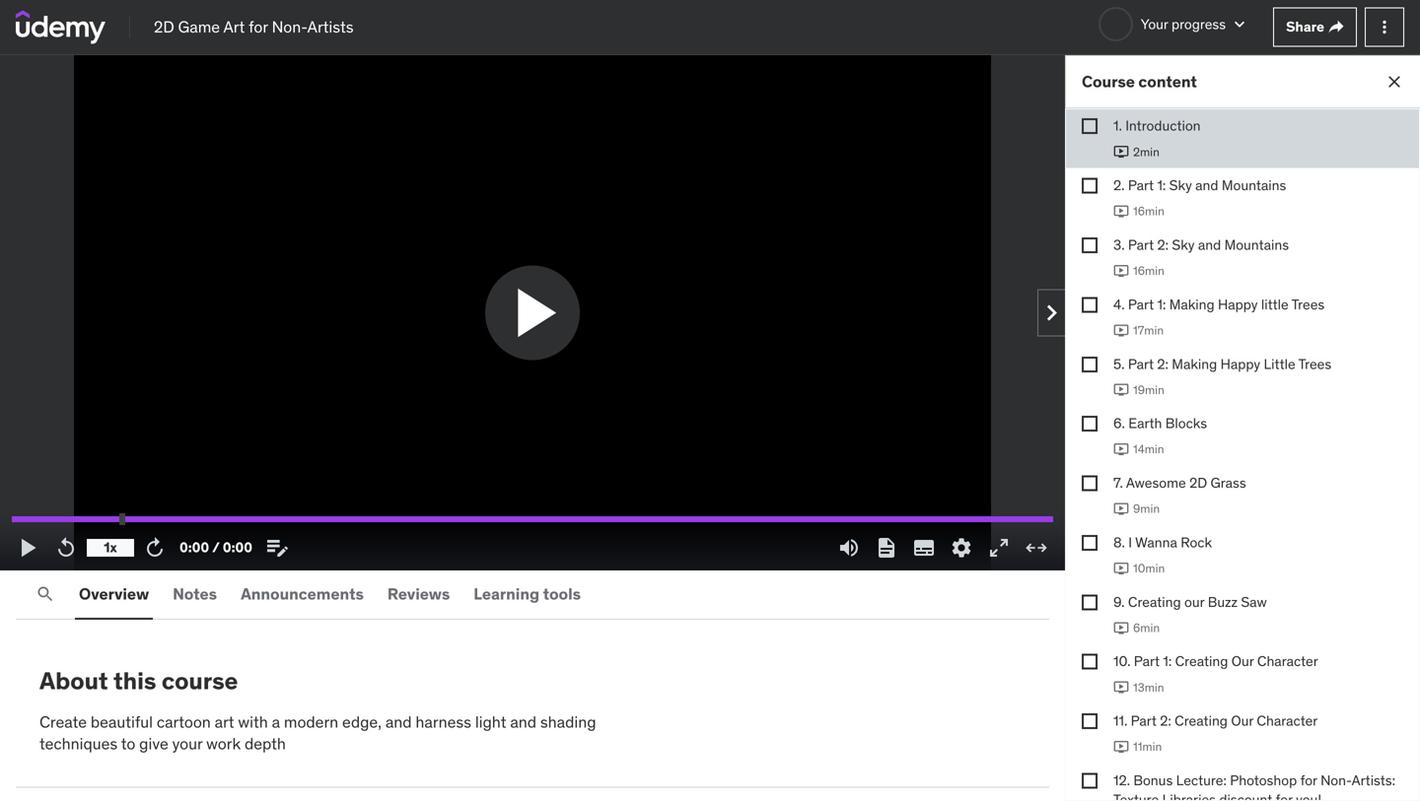 Task type: vqa. For each thing, say whether or not it's contained in the screenshot.
"When & Why Creativity Training May Be Necessary"
no



Task type: describe. For each thing, give the bounding box(es) containing it.
play part 2: making happy little trees image
[[1113, 382, 1129, 398]]

forward 5 seconds image
[[143, 537, 167, 560]]

your
[[1141, 15, 1168, 33]]

art
[[215, 712, 234, 733]]

non- inside "link"
[[272, 17, 307, 37]]

our
[[1185, 594, 1205, 611]]

earth
[[1129, 415, 1162, 433]]

settings image
[[950, 537, 973, 560]]

8.
[[1113, 534, 1125, 552]]

non- inside 12. bonus lecture: photoshop for non-artists: texture libraries discount for you!
[[1321, 772, 1352, 790]]

a
[[272, 712, 280, 733]]

14min
[[1133, 442, 1164, 457]]

xsmall image inside share button
[[1328, 19, 1344, 35]]

course
[[162, 667, 238, 696]]

saw
[[1241, 594, 1267, 611]]

harness
[[416, 712, 471, 733]]

artists
[[307, 17, 354, 37]]

xsmall image for 11. part 2: creating our character
[[1082, 714, 1098, 730]]

edge,
[[342, 712, 382, 733]]

content
[[1139, 71, 1197, 92]]

1. introduction
[[1113, 117, 1201, 135]]

your
[[172, 734, 202, 755]]

part for 5.
[[1128, 355, 1154, 373]]

sky for 2:
[[1172, 236, 1195, 254]]

play introduction image
[[1113, 144, 1129, 160]]

rock
[[1181, 534, 1212, 552]]

character for 11. part 2: creating our character
[[1257, 713, 1318, 730]]

4.
[[1113, 296, 1125, 313]]

mountains for 2. part 1: sky and mountains
[[1222, 177, 1286, 194]]

reviews
[[388, 584, 450, 604]]

your progress
[[1141, 15, 1226, 33]]

learning tools
[[474, 584, 581, 604]]

creating for 1:
[[1175, 653, 1228, 671]]

happy for little
[[1218, 296, 1258, 313]]

modern
[[284, 712, 338, 733]]

12. bonus lecture: photoshop for non-artists: texture libraries discount for you!
[[1113, 772, 1396, 802]]

wanna
[[1135, 534, 1177, 552]]

create
[[39, 712, 87, 733]]

11min
[[1133, 740, 1162, 755]]

about this course
[[39, 667, 238, 696]]

xsmall image for 10.
[[1082, 655, 1098, 670]]

character for 10. part 1: creating our character
[[1257, 653, 1318, 671]]

11. part 2: creating our character
[[1113, 713, 1318, 730]]

xsmall image left 12.
[[1082, 774, 1098, 789]]

mountains for 3. part 2: sky and mountains
[[1225, 236, 1289, 254]]

xsmall image for 3.
[[1082, 238, 1098, 253]]

2: for making
[[1157, 355, 1169, 373]]

overview
[[79, 584, 149, 604]]

play awesome 2d grass image
[[1113, 502, 1129, 517]]

12.
[[1113, 772, 1130, 790]]

expanded view image
[[1025, 537, 1048, 560]]

0:00 / 0:00
[[179, 539, 252, 557]]

sky for 1:
[[1169, 177, 1192, 194]]

discount
[[1219, 792, 1273, 802]]

rewind 5 seconds image
[[54, 537, 78, 560]]

share
[[1286, 18, 1325, 36]]

sidebar element
[[1065, 19, 1420, 802]]

course
[[1082, 71, 1135, 92]]

play part 1: sky and mountains image
[[1113, 204, 1129, 220]]

xsmall image for 4.
[[1082, 297, 1098, 313]]

add note image
[[265, 537, 289, 560]]

libraries
[[1162, 792, 1216, 802]]

beautiful
[[91, 712, 153, 733]]

11.
[[1113, 713, 1128, 730]]

creating for 2:
[[1175, 713, 1228, 730]]

progress bar slider
[[12, 508, 1053, 532]]

7. awesome 2d grass
[[1113, 474, 1246, 492]]

13min
[[1133, 680, 1164, 696]]

2.
[[1113, 177, 1125, 194]]

with
[[238, 712, 268, 733]]

part for 4.
[[1128, 296, 1154, 313]]

little
[[1261, 296, 1289, 313]]

9min
[[1133, 502, 1160, 517]]

xsmall image for 1. introduction
[[1082, 119, 1098, 134]]

making for 2:
[[1172, 355, 1217, 373]]

blocks
[[1166, 415, 1207, 433]]

subtitles image
[[912, 537, 936, 560]]

announcements
[[241, 584, 364, 604]]

share button
[[1273, 7, 1357, 47]]

game
[[178, 17, 220, 37]]

cartoon
[[157, 712, 211, 733]]

2 0:00 from the left
[[223, 539, 252, 557]]

give
[[139, 734, 168, 755]]

10. part 1: creating our character
[[1113, 653, 1318, 671]]

part for 3.
[[1128, 236, 1154, 254]]

search image
[[36, 585, 55, 605]]

xsmall image for 5.
[[1082, 357, 1098, 373]]

1x button
[[87, 532, 134, 565]]

10.
[[1113, 653, 1131, 671]]

small image
[[1230, 14, 1250, 34]]

1.
[[1113, 117, 1122, 135]]

10min
[[1133, 561, 1165, 576]]

happy for little
[[1221, 355, 1261, 373]]

mute image
[[837, 537, 861, 560]]

i
[[1129, 534, 1132, 552]]

play image
[[17, 537, 40, 560]]

little
[[1264, 355, 1296, 373]]

fullscreen image
[[987, 537, 1011, 560]]

2: for sky
[[1157, 236, 1169, 254]]

to
[[121, 734, 135, 755]]

progress
[[1172, 15, 1226, 33]]



Task type: locate. For each thing, give the bounding box(es) containing it.
trees for 5. part 2: making happy little trees
[[1299, 355, 1332, 373]]

character down the saw
[[1257, 653, 1318, 671]]

5.
[[1113, 355, 1125, 373]]

2d left game
[[154, 17, 174, 37]]

play creating our buzz saw image
[[1113, 621, 1129, 636]]

trees
[[1292, 296, 1325, 313], [1299, 355, 1332, 373]]

1 vertical spatial sky
[[1172, 236, 1195, 254]]

16min right play part 2: sky and mountains image
[[1133, 263, 1165, 279]]

xsmall image left 11.
[[1082, 714, 1098, 730]]

2 character from the top
[[1257, 713, 1318, 730]]

part
[[1128, 177, 1154, 194], [1128, 236, 1154, 254], [1128, 296, 1154, 313], [1128, 355, 1154, 373], [1134, 653, 1160, 671], [1131, 713, 1157, 730]]

our for 1:
[[1232, 653, 1254, 671]]

0 vertical spatial 2d
[[154, 17, 174, 37]]

part for 11.
[[1131, 713, 1157, 730]]

2d game art for non-artists
[[154, 17, 354, 37]]

17min
[[1133, 323, 1164, 338]]

xsmall image
[[1082, 178, 1098, 194], [1082, 238, 1098, 253], [1082, 297, 1098, 313], [1082, 357, 1098, 373], [1082, 476, 1098, 492], [1082, 655, 1098, 670]]

techniques
[[39, 734, 118, 755]]

xsmall image for 2.
[[1082, 178, 1098, 194]]

this
[[113, 667, 156, 696]]

play i wanna rock image
[[1113, 561, 1129, 577]]

play video image
[[505, 282, 568, 345]]

2 vertical spatial 2:
[[1160, 713, 1171, 730]]

part right 2.
[[1128, 177, 1154, 194]]

xsmall image left 2.
[[1082, 178, 1098, 194]]

16min for 2:
[[1133, 263, 1165, 279]]

0 vertical spatial happy
[[1218, 296, 1258, 313]]

xsmall image
[[1328, 19, 1344, 35], [1082, 119, 1098, 134], [1082, 416, 1098, 432], [1082, 535, 1098, 551], [1082, 595, 1098, 611], [1082, 714, 1098, 730], [1082, 774, 1098, 789]]

1 vertical spatial making
[[1172, 355, 1217, 373]]

2d
[[154, 17, 174, 37], [1190, 474, 1207, 492]]

0 vertical spatial non-
[[272, 17, 307, 37]]

part for 10.
[[1134, 653, 1160, 671]]

trees for 4. part 1: making happy little trees
[[1292, 296, 1325, 313]]

1 vertical spatial our
[[1231, 713, 1254, 730]]

xsmall image right 'share'
[[1328, 19, 1344, 35]]

2d game art for non-artists link
[[154, 16, 354, 38]]

xsmall image for 6. earth blocks
[[1082, 416, 1098, 432]]

1 horizontal spatial for
[[1276, 792, 1293, 802]]

mountains
[[1222, 177, 1286, 194], [1225, 236, 1289, 254]]

our for 2:
[[1231, 713, 1254, 730]]

0 vertical spatial 16min
[[1133, 204, 1165, 219]]

and right light
[[510, 712, 537, 733]]

sky right 2.
[[1169, 177, 1192, 194]]

19min
[[1133, 383, 1165, 398]]

xsmall image left the 5. on the right of the page
[[1082, 357, 1098, 373]]

part right 10.
[[1134, 653, 1160, 671]]

making for 1:
[[1169, 296, 1215, 313]]

play part 1: making happy little trees image
[[1113, 323, 1129, 339]]

5 xsmall image from the top
[[1082, 476, 1098, 492]]

4. part 1: making happy little trees
[[1113, 296, 1325, 313]]

2 xsmall image from the top
[[1082, 238, 1098, 253]]

1 vertical spatial trees
[[1299, 355, 1332, 373]]

our
[[1232, 653, 1254, 671], [1231, 713, 1254, 730]]

buzz
[[1208, 594, 1238, 611]]

tools
[[543, 584, 581, 604]]

course content
[[1082, 71, 1197, 92]]

1 horizontal spatial 0:00
[[223, 539, 252, 557]]

part for 2.
[[1128, 177, 1154, 194]]

making up blocks
[[1172, 355, 1217, 373]]

2 our from the top
[[1231, 713, 1254, 730]]

non- up the you!
[[1321, 772, 1352, 790]]

0:00 right /
[[223, 539, 252, 557]]

0 vertical spatial 2:
[[1157, 236, 1169, 254]]

xsmall image left 6. at the bottom
[[1082, 416, 1098, 432]]

2. part 1: sky and mountains
[[1113, 177, 1286, 194]]

xsmall image left the 3.
[[1082, 238, 1098, 253]]

reviews button
[[384, 571, 454, 618]]

2: right the 3.
[[1157, 236, 1169, 254]]

1 vertical spatial 16min
[[1133, 263, 1165, 279]]

your progress button
[[1098, 7, 1250, 41]]

/
[[212, 539, 220, 557]]

2 vertical spatial for
[[1276, 792, 1293, 802]]

1: for making
[[1157, 296, 1166, 313]]

1: up 17min
[[1157, 296, 1166, 313]]

9.
[[1113, 594, 1125, 611]]

xsmall image for 9. creating our buzz saw
[[1082, 595, 1098, 611]]

16min for 1:
[[1133, 204, 1165, 219]]

0 vertical spatial for
[[249, 17, 268, 37]]

0 horizontal spatial non-
[[272, 17, 307, 37]]

2: up 19min
[[1157, 355, 1169, 373]]

1 vertical spatial non-
[[1321, 772, 1352, 790]]

1 horizontal spatial non-
[[1321, 772, 1352, 790]]

and up '3. part 2: sky and mountains'
[[1196, 177, 1219, 194]]

1 character from the top
[[1257, 653, 1318, 671]]

xsmall image for 8. i wanna rock
[[1082, 535, 1098, 551]]

xsmall image for 7.
[[1082, 476, 1098, 492]]

0 vertical spatial our
[[1232, 653, 1254, 671]]

for up the you!
[[1300, 772, 1317, 790]]

1 vertical spatial mountains
[[1225, 236, 1289, 254]]

1 vertical spatial for
[[1300, 772, 1317, 790]]

xsmall image left 8.
[[1082, 535, 1098, 551]]

udemy image
[[16, 10, 106, 44]]

1x
[[104, 539, 117, 557]]

xsmall image left 4.
[[1082, 297, 1098, 313]]

xsmall image left 1.
[[1082, 119, 1098, 134]]

2d left grass
[[1190, 474, 1207, 492]]

1: up 13min
[[1163, 653, 1172, 671]]

1:
[[1157, 177, 1166, 194], [1157, 296, 1166, 313], [1163, 653, 1172, 671]]

1 xsmall image from the top
[[1082, 178, 1098, 194]]

actions image
[[1375, 17, 1395, 37]]

overview button
[[75, 571, 153, 618]]

1 vertical spatial 2d
[[1190, 474, 1207, 492]]

introduction
[[1126, 117, 1201, 135]]

0 vertical spatial trees
[[1292, 296, 1325, 313]]

play earth blocks image
[[1113, 442, 1129, 458]]

work
[[206, 734, 241, 755]]

0 vertical spatial mountains
[[1222, 177, 1286, 194]]

sky
[[1169, 177, 1192, 194], [1172, 236, 1195, 254]]

making
[[1169, 296, 1215, 313], [1172, 355, 1217, 373]]

and right edge,
[[385, 712, 412, 733]]

1: for creating
[[1163, 653, 1172, 671]]

2: for creating
[[1160, 713, 1171, 730]]

our down the saw
[[1232, 653, 1254, 671]]

0 vertical spatial sky
[[1169, 177, 1192, 194]]

and up 4. part 1: making happy little trees
[[1198, 236, 1221, 254]]

you!
[[1296, 792, 1322, 802]]

0:00 left /
[[179, 539, 209, 557]]

learning
[[474, 584, 540, 604]]

8. i wanna rock
[[1113, 534, 1212, 552]]

0 vertical spatial 1:
[[1157, 177, 1166, 194]]

1 horizontal spatial 2d
[[1190, 474, 1207, 492]]

0 horizontal spatial 2d
[[154, 17, 174, 37]]

character up photoshop
[[1257, 713, 1318, 730]]

mountains up '3. part 2: sky and mountains'
[[1222, 177, 1286, 194]]

texture
[[1113, 792, 1159, 802]]

3 xsmall image from the top
[[1082, 297, 1098, 313]]

0 vertical spatial making
[[1169, 296, 1215, 313]]

creating
[[1128, 594, 1181, 611], [1175, 653, 1228, 671], [1175, 713, 1228, 730]]

1 0:00 from the left
[[179, 539, 209, 557]]

about
[[39, 667, 108, 696]]

part right the 5. on the right of the page
[[1128, 355, 1154, 373]]

announcements button
[[237, 571, 368, 618]]

2:
[[1157, 236, 1169, 254], [1157, 355, 1169, 373], [1160, 713, 1171, 730]]

2d inside "link"
[[154, 17, 174, 37]]

16min right play part 1: sky and mountains image
[[1133, 204, 1165, 219]]

2 horizontal spatial for
[[1300, 772, 1317, 790]]

art
[[223, 17, 245, 37]]

1 vertical spatial 1:
[[1157, 296, 1166, 313]]

2d inside sidebar element
[[1190, 474, 1207, 492]]

6 xsmall image from the top
[[1082, 655, 1098, 670]]

xsmall image left 9.
[[1082, 595, 1098, 611]]

1 16min from the top
[[1133, 204, 1165, 219]]

1: for sky
[[1157, 177, 1166, 194]]

grass
[[1211, 474, 1246, 492]]

creating up 6min
[[1128, 594, 1181, 611]]

16min
[[1133, 204, 1165, 219], [1133, 263, 1165, 279]]

1 our from the top
[[1232, 653, 1254, 671]]

artists:
[[1352, 772, 1396, 790]]

1 vertical spatial character
[[1257, 713, 1318, 730]]

for right art
[[249, 17, 268, 37]]

7.
[[1113, 474, 1123, 492]]

transcript in sidebar region image
[[875, 537, 898, 560]]

for left the you!
[[1276, 792, 1293, 802]]

xsmall image left 10.
[[1082, 655, 1098, 670]]

1 vertical spatial happy
[[1221, 355, 1261, 373]]

shading
[[540, 712, 596, 733]]

2: up 11min
[[1160, 713, 1171, 730]]

0 horizontal spatial for
[[249, 17, 268, 37]]

1 vertical spatial 2:
[[1157, 355, 1169, 373]]

mountains up little
[[1225, 236, 1289, 254]]

6. earth blocks
[[1113, 415, 1207, 433]]

making down '3. part 2: sky and mountains'
[[1169, 296, 1215, 313]]

creating down our
[[1175, 653, 1228, 671]]

photoshop
[[1230, 772, 1297, 790]]

non- right art
[[272, 17, 307, 37]]

go to next lecture image
[[1036, 297, 1068, 329]]

bonus
[[1134, 772, 1173, 790]]

for
[[249, 17, 268, 37], [1300, 772, 1317, 790], [1276, 792, 1293, 802]]

lecture:
[[1176, 772, 1227, 790]]

part right the 3.
[[1128, 236, 1154, 254]]

play part 2: creating our character image
[[1113, 740, 1129, 756]]

9. creating our buzz saw
[[1113, 594, 1267, 611]]

2 vertical spatial 1:
[[1163, 653, 1172, 671]]

close course content sidebar image
[[1385, 72, 1404, 92]]

6min
[[1133, 621, 1160, 636]]

1: down the 2min
[[1157, 177, 1166, 194]]

1 vertical spatial creating
[[1175, 653, 1228, 671]]

play part 1: creating our character image
[[1113, 680, 1129, 696]]

xsmall image left 7.
[[1082, 476, 1098, 492]]

part right 11.
[[1131, 713, 1157, 730]]

awesome
[[1126, 474, 1186, 492]]

notes
[[173, 584, 217, 604]]

creating up lecture:
[[1175, 713, 1228, 730]]

2 16min from the top
[[1133, 263, 1165, 279]]

2 vertical spatial creating
[[1175, 713, 1228, 730]]

3.
[[1113, 236, 1125, 254]]

0 vertical spatial character
[[1257, 653, 1318, 671]]

play part 2: sky and mountains image
[[1113, 263, 1129, 279]]

2min
[[1133, 144, 1160, 160]]

notes button
[[169, 571, 221, 618]]

create beautiful cartoon art with a modern edge, and harness light and shading techniques to give your work depth
[[39, 712, 596, 755]]

4 xsmall image from the top
[[1082, 357, 1098, 373]]

0:00
[[179, 539, 209, 557], [223, 539, 252, 557]]

for inside "link"
[[249, 17, 268, 37]]

happy
[[1218, 296, 1258, 313], [1221, 355, 1261, 373]]

part right 4.
[[1128, 296, 1154, 313]]

3. part 2: sky and mountains
[[1113, 236, 1289, 254]]

our up photoshop
[[1231, 713, 1254, 730]]

6.
[[1113, 415, 1125, 433]]

0 horizontal spatial 0:00
[[179, 539, 209, 557]]

sky down 2. part 1: sky and mountains
[[1172, 236, 1195, 254]]

0 vertical spatial creating
[[1128, 594, 1181, 611]]

5. part 2: making happy little trees
[[1113, 355, 1332, 373]]



